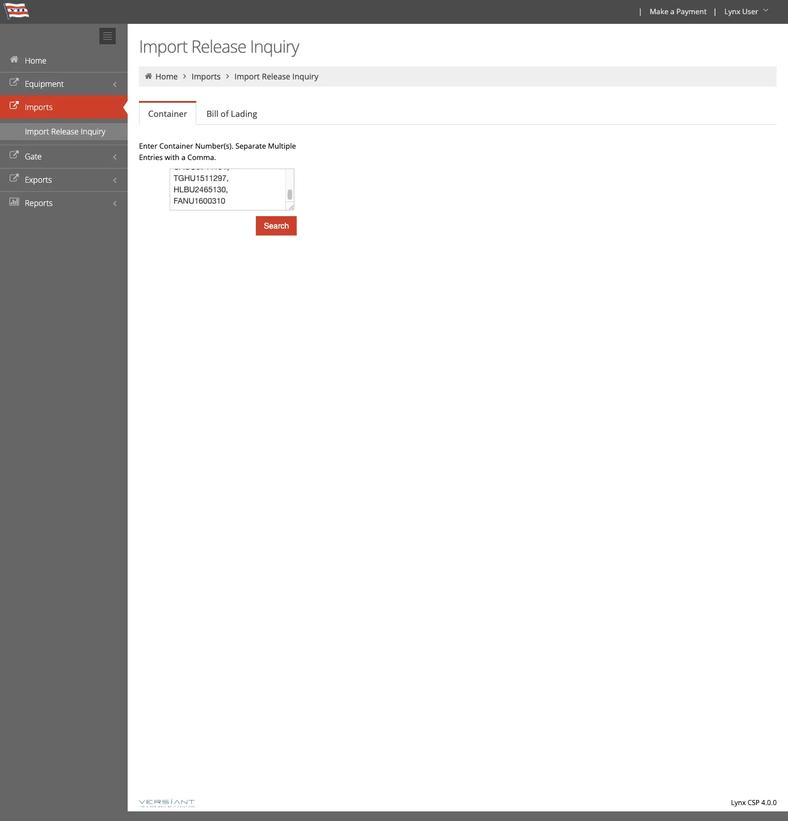 Task type: locate. For each thing, give the bounding box(es) containing it.
container up with
[[159, 141, 193, 151]]

0 horizontal spatial |
[[639, 6, 643, 16]]

0 horizontal spatial home
[[25, 55, 47, 66]]

inquiry for leftmost import release inquiry link
[[81, 126, 105, 137]]

external link image
[[9, 79, 20, 87], [9, 102, 20, 110], [9, 152, 20, 160]]

1 vertical spatial release
[[262, 71, 291, 82]]

2 external link image from the top
[[9, 102, 20, 110]]

2 vertical spatial external link image
[[9, 152, 20, 160]]

import up gate
[[25, 126, 49, 137]]

0 horizontal spatial a
[[181, 152, 186, 162]]

1 vertical spatial home
[[156, 71, 178, 82]]

angle down image
[[761, 6, 772, 14]]

import up angle right icon
[[139, 35, 187, 58]]

a right with
[[181, 152, 186, 162]]

make
[[650, 6, 669, 16]]

0 vertical spatial home image
[[9, 56, 20, 64]]

2 horizontal spatial import
[[235, 71, 260, 82]]

1 horizontal spatial home
[[156, 71, 178, 82]]

2 vertical spatial inquiry
[[81, 126, 105, 137]]

import release inquiry link
[[235, 71, 319, 82], [0, 123, 128, 140]]

import release inquiry link up 'gate' link
[[0, 123, 128, 140]]

lynx user
[[725, 6, 759, 16]]

0 vertical spatial lynx
[[725, 6, 741, 16]]

home left angle right icon
[[156, 71, 178, 82]]

1 vertical spatial import release inquiry link
[[0, 123, 128, 140]]

2 horizontal spatial release
[[262, 71, 291, 82]]

1 vertical spatial inquiry
[[293, 71, 319, 82]]

lynx left the csp
[[732, 798, 746, 808]]

|
[[639, 6, 643, 16], [714, 6, 718, 16]]

imports down equipment
[[25, 102, 53, 112]]

0 horizontal spatial imports
[[25, 102, 53, 112]]

home link up equipment
[[0, 49, 128, 72]]

imports link
[[192, 71, 221, 82], [0, 95, 128, 119]]

imports link down equipment
[[0, 95, 128, 119]]

import
[[139, 35, 187, 58], [235, 71, 260, 82], [25, 126, 49, 137]]

csp
[[748, 798, 760, 808]]

a right make
[[671, 6, 675, 16]]

exports link
[[0, 168, 128, 191]]

import release inquiry up 'gate' link
[[25, 126, 105, 137]]

0 vertical spatial home
[[25, 55, 47, 66]]

1 vertical spatial container
[[159, 141, 193, 151]]

None text field
[[170, 169, 295, 211]]

home image up equipment link
[[9, 56, 20, 64]]

imports
[[192, 71, 221, 82], [25, 102, 53, 112]]

release up angle right image at top
[[191, 35, 246, 58]]

inquiry
[[250, 35, 299, 58], [293, 71, 319, 82], [81, 126, 105, 137]]

a
[[671, 6, 675, 16], [181, 152, 186, 162]]

1 horizontal spatial imports link
[[192, 71, 221, 82]]

external link image left equipment
[[9, 79, 20, 87]]

0 vertical spatial inquiry
[[250, 35, 299, 58]]

2 vertical spatial import release inquiry
[[25, 126, 105, 137]]

gate
[[25, 151, 42, 162]]

3 external link image from the top
[[9, 152, 20, 160]]

imports link left angle right image at top
[[192, 71, 221, 82]]

home link left angle right icon
[[156, 71, 178, 82]]

0 vertical spatial imports
[[192, 71, 221, 82]]

home up equipment
[[25, 55, 47, 66]]

1 vertical spatial lynx
[[732, 798, 746, 808]]

import release inquiry up angle right image at top
[[139, 35, 299, 58]]

1 vertical spatial imports
[[25, 102, 53, 112]]

1 vertical spatial import
[[235, 71, 260, 82]]

1 vertical spatial external link image
[[9, 102, 20, 110]]

enter
[[139, 141, 158, 151]]

external link image inside equipment link
[[9, 79, 20, 87]]

external link image left gate
[[9, 152, 20, 160]]

external link image for gate
[[9, 152, 20, 160]]

0 horizontal spatial release
[[51, 126, 79, 137]]

| left make
[[639, 6, 643, 16]]

external link image inside 'gate' link
[[9, 152, 20, 160]]

import release inquiry link right angle right image at top
[[235, 71, 319, 82]]

1 vertical spatial home image
[[144, 72, 154, 80]]

lynx inside lynx user link
[[725, 6, 741, 16]]

release right angle right image at top
[[262, 71, 291, 82]]

import release inquiry right angle right image at top
[[235, 71, 319, 82]]

0 vertical spatial imports link
[[192, 71, 221, 82]]

home link
[[0, 49, 128, 72], [156, 71, 178, 82]]

imports left angle right image at top
[[192, 71, 221, 82]]

reports link
[[0, 191, 128, 215]]

bill of lading link
[[198, 102, 266, 125]]

angle right image
[[223, 72, 233, 80]]

container up enter
[[148, 108, 187, 119]]

0 vertical spatial a
[[671, 6, 675, 16]]

1 horizontal spatial |
[[714, 6, 718, 16]]

home
[[25, 55, 47, 66], [156, 71, 178, 82]]

home image left angle right icon
[[144, 72, 154, 80]]

import right angle right image at top
[[235, 71, 260, 82]]

1 horizontal spatial imports
[[192, 71, 221, 82]]

bill of lading
[[207, 108, 257, 119]]

0 horizontal spatial home link
[[0, 49, 128, 72]]

lading
[[231, 108, 257, 119]]

payment
[[677, 6, 707, 16]]

0 vertical spatial import release inquiry
[[139, 35, 299, 58]]

lynx
[[725, 6, 741, 16], [732, 798, 746, 808]]

0 vertical spatial release
[[191, 35, 246, 58]]

home image
[[9, 56, 20, 64], [144, 72, 154, 80]]

search button
[[256, 216, 297, 236]]

1 horizontal spatial a
[[671, 6, 675, 16]]

make a payment
[[650, 6, 707, 16]]

0 vertical spatial import
[[139, 35, 187, 58]]

1 vertical spatial a
[[181, 152, 186, 162]]

0 horizontal spatial home image
[[9, 56, 20, 64]]

0 vertical spatial container
[[148, 108, 187, 119]]

0 vertical spatial import release inquiry link
[[235, 71, 319, 82]]

import release inquiry
[[139, 35, 299, 58], [235, 71, 319, 82], [25, 126, 105, 137]]

1 external link image from the top
[[9, 79, 20, 87]]

0 vertical spatial external link image
[[9, 79, 20, 87]]

release
[[191, 35, 246, 58], [262, 71, 291, 82], [51, 126, 79, 137]]

external link image for equipment
[[9, 79, 20, 87]]

external link image
[[9, 175, 20, 183]]

| right payment
[[714, 6, 718, 16]]

gate link
[[0, 145, 128, 168]]

external link image down equipment link
[[9, 102, 20, 110]]

lynx left user
[[725, 6, 741, 16]]

reports
[[25, 198, 53, 208]]

0 horizontal spatial imports link
[[0, 95, 128, 119]]

user
[[743, 6, 759, 16]]

1 horizontal spatial import release inquiry link
[[235, 71, 319, 82]]

container
[[148, 108, 187, 119], [159, 141, 193, 151]]

comma.
[[188, 152, 216, 162]]

separate
[[236, 141, 266, 151]]

release up 'gate' link
[[51, 126, 79, 137]]

0 horizontal spatial import
[[25, 126, 49, 137]]

1 horizontal spatial home image
[[144, 72, 154, 80]]



Task type: vqa. For each thing, say whether or not it's contained in the screenshot.
the leftmost |
yes



Task type: describe. For each thing, give the bounding box(es) containing it.
1 horizontal spatial import
[[139, 35, 187, 58]]

external link image for imports
[[9, 102, 20, 110]]

enter container number(s).  separate multiple entries with a comma.
[[139, 141, 296, 162]]

angle right image
[[180, 72, 190, 80]]

1 horizontal spatial release
[[191, 35, 246, 58]]

1 | from the left
[[639, 6, 643, 16]]

of
[[221, 108, 229, 119]]

container inside enter container number(s).  separate multiple entries with a comma.
[[159, 141, 193, 151]]

4.0.0
[[762, 798, 777, 808]]

inquiry for import release inquiry link to the right
[[293, 71, 319, 82]]

lynx user link
[[720, 0, 776, 24]]

versiant image
[[139, 800, 195, 808]]

a inside enter container number(s).  separate multiple entries with a comma.
[[181, 152, 186, 162]]

exports
[[25, 174, 52, 185]]

lynx csp 4.0.0
[[732, 798, 777, 808]]

make a payment link
[[645, 0, 711, 24]]

lynx for lynx user
[[725, 6, 741, 16]]

1 vertical spatial import release inquiry
[[235, 71, 319, 82]]

lynx for lynx csp 4.0.0
[[732, 798, 746, 808]]

2 vertical spatial release
[[51, 126, 79, 137]]

equipment
[[25, 78, 64, 89]]

equipment link
[[0, 72, 128, 95]]

number(s).
[[195, 141, 234, 151]]

container link
[[139, 103, 196, 125]]

1 horizontal spatial home link
[[156, 71, 178, 82]]

bar chart image
[[9, 198, 20, 206]]

2 | from the left
[[714, 6, 718, 16]]

with
[[165, 152, 180, 162]]

entries
[[139, 152, 163, 162]]

multiple
[[268, 141, 296, 151]]

0 horizontal spatial import release inquiry link
[[0, 123, 128, 140]]

2 vertical spatial import
[[25, 126, 49, 137]]

search
[[264, 221, 289, 231]]

1 vertical spatial imports link
[[0, 95, 128, 119]]

bill
[[207, 108, 219, 119]]

a inside make a payment link
[[671, 6, 675, 16]]



